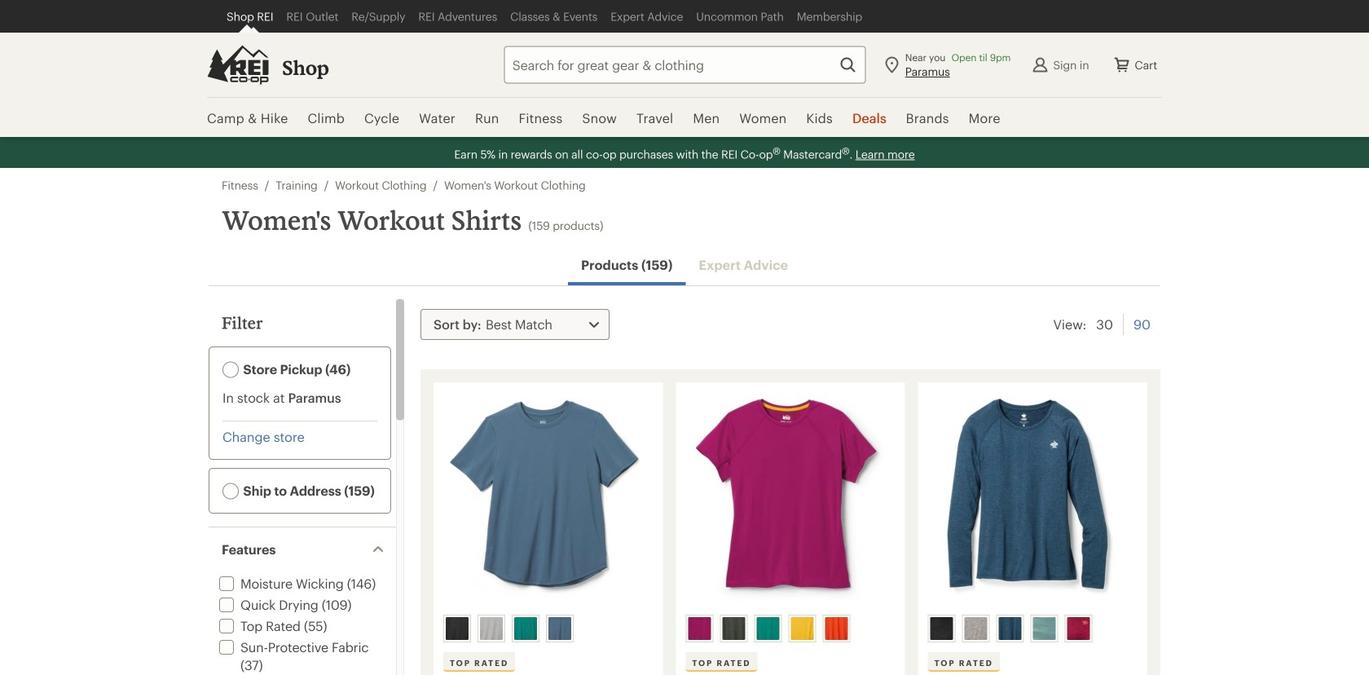 Task type: vqa. For each thing, say whether or not it's contained in the screenshot.
Cosmic magenta Icon
yes



Task type: describe. For each thing, give the bounding box(es) containing it.
group for rabbit ez tee long-sleeve t-shirt - women's 0 image
[[925, 612, 1140, 646]]

cosmic magenta image
[[688, 617, 711, 640]]

shopping cart is empty image
[[1112, 55, 1132, 75]]

black image
[[931, 617, 954, 640]]

oil teal image
[[1034, 617, 1056, 640]]

eclipse heather image
[[999, 617, 1022, 640]]

add filter: ship to address (159) image
[[223, 483, 239, 499]]

crater teal image for 'alloy gray heather' icon at the bottom left
[[514, 617, 537, 640]]

Search for great gear & clothing text field
[[504, 46, 866, 84]]

search image
[[839, 55, 858, 75]]

goldenrod image
[[791, 617, 814, 640]]

rei co-op, go to rei.com home page image
[[207, 45, 269, 84]]

group for the rei co-op active pursuits t-shirt - women's 0 image
[[440, 612, 656, 646]]

alloy gray heather image
[[480, 617, 503, 640]]

saragasso sea image
[[549, 617, 572, 640]]



Task type: locate. For each thing, give the bounding box(es) containing it.
charcoal heather image
[[965, 617, 988, 640]]

1 horizontal spatial group
[[683, 612, 898, 646]]

solar red image
[[825, 617, 848, 640]]

group
[[440, 612, 656, 646], [683, 612, 898, 646], [925, 612, 1140, 646]]

rabbit ez tee long-sleeve t-shirt - women's 0 image
[[928, 392, 1138, 608]]

1 horizontal spatial crater teal image
[[757, 617, 780, 640]]

crater teal image left goldenrod image
[[757, 617, 780, 640]]

0 horizontal spatial group
[[440, 612, 656, 646]]

None field
[[504, 46, 866, 84]]

crater teal image
[[514, 617, 537, 640], [757, 617, 780, 640]]

2 horizontal spatial group
[[925, 612, 1140, 646]]

rei co-op active pursuits t-shirt - women's 0 image
[[444, 392, 653, 608]]

3 group from the left
[[925, 612, 1140, 646]]

0 horizontal spatial crater teal image
[[514, 617, 537, 640]]

2 crater teal image from the left
[[757, 617, 780, 640]]

1 crater teal image from the left
[[514, 617, 537, 640]]

group for rei co-op swiftland running t-shirt - women's 0 'image' at bottom right
[[683, 612, 898, 646]]

1 group from the left
[[440, 612, 656, 646]]

pirate black heather image
[[723, 617, 745, 640]]

crater teal image for pirate black heather icon
[[757, 617, 780, 640]]

vivacious image
[[1068, 617, 1091, 640]]

crater teal image left saragasso sea image
[[514, 617, 537, 640]]

None search field
[[475, 46, 866, 84]]

2 group from the left
[[683, 612, 898, 646]]

black image
[[446, 617, 469, 640]]

banner
[[0, 0, 1370, 139]]

rei co-op swiftland running t-shirt - women's 0 image
[[686, 392, 896, 608]]



